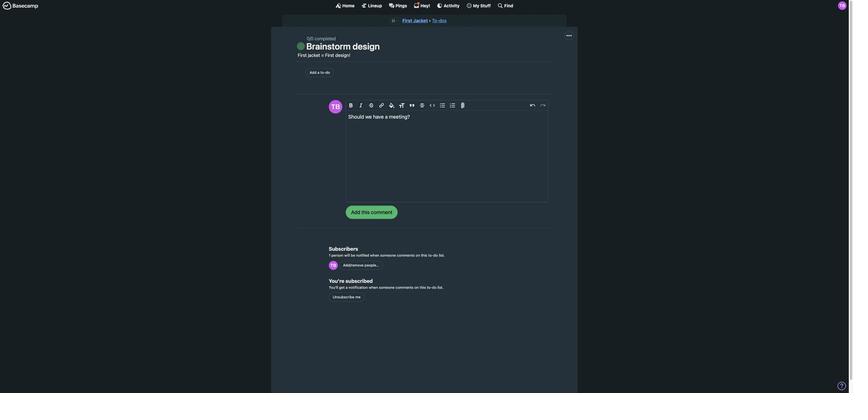Task type: locate. For each thing, give the bounding box(es) containing it.
find
[[504, 3, 513, 8]]

pings button
[[389, 3, 407, 8]]

2 horizontal spatial a
[[385, 114, 388, 120]]

0/0 completed link
[[307, 36, 336, 41]]

first jacket = first design!
[[298, 53, 350, 58]]

1 horizontal spatial tyler black image
[[838, 1, 847, 10]]

tyler black image inside main element
[[838, 1, 847, 10]]

activity
[[444, 3, 460, 8]]

list.
[[439, 253, 445, 258], [438, 285, 444, 290]]

main element
[[0, 0, 849, 11]]

0 vertical spatial to-
[[320, 70, 326, 75]]

1 vertical spatial someone
[[379, 285, 395, 290]]

someone down people…
[[379, 285, 395, 290]]

someone
[[380, 253, 396, 258], [379, 285, 395, 290]]

list. inside subscribers 1 person will be notified when someone comments on this to-do list.
[[439, 253, 445, 258]]

1 horizontal spatial a
[[346, 285, 348, 290]]

unsubscribe me button
[[329, 293, 365, 302]]

someone inside subscribers 1 person will be notified when someone comments on this to-do list.
[[380, 253, 396, 258]]

do inside you're subscribed you'll get a notification when someone comments on this to-do list.
[[432, 285, 437, 290]]

› to-dos
[[429, 18, 447, 23]]

brainstorm
[[306, 41, 351, 52]]

to- for 1
[[428, 253, 433, 258]]

0/0 completed
[[307, 36, 336, 41]]

this for you're
[[420, 285, 426, 290]]

lineup
[[368, 3, 382, 8]]

meeting?
[[389, 114, 410, 120]]

1 vertical spatial this
[[420, 285, 426, 290]]

to-
[[432, 18, 439, 23]]

1 vertical spatial comments
[[396, 285, 413, 290]]

add
[[310, 70, 316, 75]]

brainstorm design link
[[306, 41, 380, 52]]

a inside button
[[317, 70, 319, 75]]

when inside you're subscribed you'll get a notification when someone comments on this to-do list.
[[369, 285, 378, 290]]

a inside type your comment here… text field
[[385, 114, 388, 120]]

when inside subscribers 1 person will be notified when someone comments on this to-do list.
[[370, 253, 379, 258]]

1 horizontal spatial first
[[325, 53, 334, 58]]

0 vertical spatial a
[[317, 70, 319, 75]]

on
[[416, 253, 420, 258], [414, 285, 419, 290]]

1 vertical spatial do
[[433, 253, 438, 258]]

None submit
[[346, 206, 398, 219]]

›
[[429, 18, 431, 23]]

1 vertical spatial list.
[[438, 285, 444, 290]]

0 vertical spatial someone
[[380, 253, 396, 258]]

stuff
[[480, 3, 491, 8]]

do inside button
[[326, 70, 330, 75]]

someone for subscribers
[[380, 253, 396, 258]]

jacket
[[308, 53, 320, 58]]

tyler black image
[[838, 1, 847, 10], [329, 261, 338, 270]]

this inside subscribers 1 person will be notified when someone comments on this to-do list.
[[421, 253, 427, 258]]

do inside subscribers 1 person will be notified when someone comments on this to-do list.
[[433, 253, 438, 258]]

2 vertical spatial a
[[346, 285, 348, 290]]

someone right notified
[[380, 253, 396, 258]]

0 vertical spatial comments
[[397, 253, 415, 258]]

1 vertical spatial a
[[385, 114, 388, 120]]

when up people…
[[370, 253, 379, 258]]

1 vertical spatial tyler black image
[[329, 261, 338, 270]]

0 vertical spatial this
[[421, 253, 427, 258]]

0 vertical spatial do
[[326, 70, 330, 75]]

a right add on the top left of page
[[317, 70, 319, 75]]

comments
[[397, 253, 415, 258], [396, 285, 413, 290]]

when
[[370, 253, 379, 258], [369, 285, 378, 290]]

to- inside subscribers 1 person will be notified when someone comments on this to-do list.
[[428, 253, 433, 258]]

0 vertical spatial when
[[370, 253, 379, 258]]

someone for you're
[[379, 285, 395, 290]]

pings
[[396, 3, 407, 8]]

0 horizontal spatial a
[[317, 70, 319, 75]]

1 vertical spatial when
[[369, 285, 378, 290]]

brainstorm design
[[306, 41, 380, 52]]

my stuff
[[473, 3, 491, 8]]

1 vertical spatial to-
[[428, 253, 433, 258]]

when for subscribers
[[370, 253, 379, 258]]

0 vertical spatial on
[[416, 253, 420, 258]]

list. for you're
[[438, 285, 444, 290]]

first
[[402, 18, 412, 23], [298, 53, 307, 58], [325, 53, 334, 58]]

do
[[326, 70, 330, 75], [433, 253, 438, 258], [432, 285, 437, 290]]

a right get
[[346, 285, 348, 290]]

subscribers 1 person will be notified when someone comments on this to-do list.
[[329, 246, 445, 258]]

should we have a meeting?
[[348, 114, 410, 120]]

you're subscribed you'll get a notification when someone comments on this to-do list.
[[329, 278, 444, 290]]

list. inside you're subscribed you'll get a notification when someone comments on this to-do list.
[[438, 285, 444, 290]]

a right 'have'
[[385, 114, 388, 120]]

1
[[329, 253, 331, 258]]

this
[[421, 253, 427, 258], [420, 285, 426, 290]]

1 vertical spatial on
[[414, 285, 419, 290]]

do for subscribed
[[432, 285, 437, 290]]

0 vertical spatial tyler black image
[[838, 1, 847, 10]]

do for 1
[[433, 253, 438, 258]]

to-dos link
[[432, 18, 447, 23]]

my
[[473, 3, 479, 8]]

to- inside you're subscribed you'll get a notification when someone comments on this to-do list.
[[427, 285, 432, 290]]

on inside subscribers 1 person will be notified when someone comments on this to-do list.
[[416, 253, 420, 258]]

add a to-do button
[[306, 68, 334, 77]]

comments inside subscribers 1 person will be notified when someone comments on this to-do list.
[[397, 253, 415, 258]]

to-
[[320, 70, 326, 75], [428, 253, 433, 258], [427, 285, 432, 290]]

2 horizontal spatial first
[[402, 18, 412, 23]]

this inside you're subscribed you'll get a notification when someone comments on this to-do list.
[[420, 285, 426, 290]]

on inside you're subscribed you'll get a notification when someone comments on this to-do list.
[[414, 285, 419, 290]]

comments inside you're subscribed you'll get a notification when someone comments on this to-do list.
[[396, 285, 413, 290]]

2 vertical spatial to-
[[427, 285, 432, 290]]

unsubscribe
[[333, 295, 354, 299]]

someone inside you're subscribed you'll get a notification when someone comments on this to-do list.
[[379, 285, 395, 290]]

2 vertical spatial do
[[432, 285, 437, 290]]

a
[[317, 70, 319, 75], [385, 114, 388, 120], [346, 285, 348, 290]]

0 vertical spatial list.
[[439, 253, 445, 258]]

hey! button
[[414, 2, 430, 8]]

0 horizontal spatial first
[[298, 53, 307, 58]]

activity link
[[437, 3, 460, 8]]

add/remove people… link
[[339, 261, 383, 270]]

we
[[365, 114, 372, 120]]

when right notification
[[369, 285, 378, 290]]



Task type: vqa. For each thing, say whether or not it's contained in the screenshot.
,
no



Task type: describe. For each thing, give the bounding box(es) containing it.
first for first jacket
[[402, 18, 412, 23]]

home
[[342, 3, 355, 8]]

add a to-do
[[310, 70, 330, 75]]

home link
[[336, 3, 355, 8]]

lineup link
[[361, 3, 382, 8]]

dos
[[439, 18, 447, 23]]

add/remove people…
[[343, 263, 379, 268]]

add/remove
[[343, 263, 364, 268]]

this for subscribers
[[421, 253, 427, 258]]

=
[[321, 53, 324, 58]]

Type your comment here… text field
[[346, 111, 548, 202]]

first for first jacket = first design!
[[298, 53, 307, 58]]

will
[[344, 253, 350, 258]]

me
[[355, 295, 361, 299]]

notification
[[349, 285, 368, 290]]

on for subscribers
[[416, 253, 420, 258]]

list. for subscribers
[[439, 253, 445, 258]]

design
[[353, 41, 380, 52]]

switch accounts image
[[2, 1, 38, 10]]

first jacket
[[402, 18, 428, 23]]

a inside you're subscribed you'll get a notification when someone comments on this to-do list.
[[346, 285, 348, 290]]

tyler black image
[[329, 100, 342, 114]]

on for you're
[[414, 285, 419, 290]]

person
[[332, 253, 343, 258]]

be
[[351, 253, 355, 258]]

have
[[373, 114, 384, 120]]

jacket
[[413, 18, 428, 23]]

when for you're
[[369, 285, 378, 290]]

unsubscribe me
[[333, 295, 361, 299]]

notified
[[356, 253, 369, 258]]

design!
[[335, 53, 350, 58]]

subscribed
[[346, 278, 373, 284]]

find button
[[498, 3, 513, 8]]

comments for subscribers
[[397, 253, 415, 258]]

first jacket link
[[402, 18, 428, 23]]

0/0
[[307, 36, 313, 41]]

to- inside button
[[320, 70, 326, 75]]

get
[[339, 285, 345, 290]]

to- for subscribed
[[427, 285, 432, 290]]

comments for you're
[[396, 285, 413, 290]]

should
[[348, 114, 364, 120]]

hey!
[[421, 3, 430, 8]]

0 horizontal spatial tyler black image
[[329, 261, 338, 270]]

completed
[[315, 36, 336, 41]]

you'll
[[329, 285, 338, 290]]

my stuff button
[[466, 3, 491, 8]]

subscribers
[[329, 246, 358, 252]]

you're
[[329, 278, 344, 284]]

people…
[[365, 263, 379, 268]]



